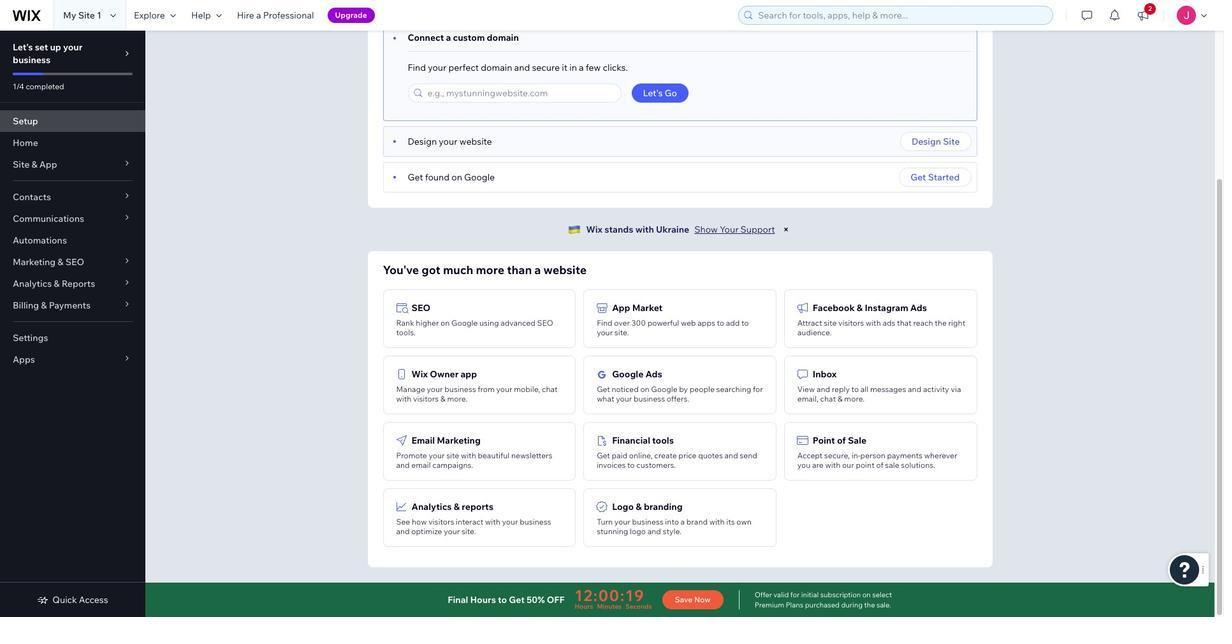 Task type: locate. For each thing, give the bounding box(es) containing it.
get
[[408, 172, 423, 183], [911, 172, 926, 183], [597, 385, 610, 394], [597, 451, 610, 460], [509, 594, 525, 606]]

get left 50%
[[509, 594, 525, 606]]

a left custom
[[446, 32, 451, 43]]

1 vertical spatial seo
[[412, 302, 431, 314]]

website right than
[[544, 263, 587, 277]]

google for higher
[[452, 318, 478, 328]]

ads up get noticed on google by people searching for what your business offers.
[[646, 369, 662, 380]]

the left right
[[935, 318, 947, 328]]

your down analytics & reports
[[444, 527, 460, 536]]

& for reports
[[454, 501, 460, 513]]

site. left 300 at bottom
[[615, 328, 629, 337]]

my site 1
[[63, 10, 101, 21]]

more
[[476, 263, 505, 277]]

get started
[[911, 172, 960, 183]]

0 horizontal spatial chat
[[542, 385, 558, 394]]

analytics up the billing
[[13, 278, 52, 290]]

& for app
[[32, 159, 37, 170]]

visitors inside see how visitors interact with your business and optimize your site.
[[429, 517, 454, 527]]

2 more. from the left
[[845, 394, 865, 404]]

0 horizontal spatial ads
[[646, 369, 662, 380]]

0 horizontal spatial analytics
[[13, 278, 52, 290]]

1 vertical spatial marketing
[[437, 435, 481, 446]]

on right higher
[[441, 318, 450, 328]]

on inside rank higher on google using advanced seo tools.
[[441, 318, 450, 328]]

0 vertical spatial marketing
[[13, 256, 56, 268]]

0 vertical spatial site.
[[615, 328, 629, 337]]

a
[[256, 10, 261, 21], [446, 32, 451, 43], [579, 62, 584, 73], [535, 263, 541, 277], [681, 517, 685, 527]]

& left all
[[838, 394, 843, 404]]

chat right email,
[[821, 394, 836, 404]]

0 horizontal spatial design
[[408, 136, 437, 147]]

chat inside manage your business from your mobile, chat with visitors & more.
[[542, 385, 558, 394]]

inbox
[[813, 369, 837, 380]]

1 vertical spatial website
[[544, 263, 587, 277]]

1 vertical spatial visitors
[[413, 394, 439, 404]]

see
[[396, 517, 410, 527]]

google left the using
[[452, 318, 478, 328]]

1 vertical spatial the
[[865, 601, 875, 610]]

your down the owner
[[427, 385, 443, 394]]

1 horizontal spatial find
[[597, 318, 613, 328]]

with down the reports
[[485, 517, 501, 527]]

manage
[[396, 385, 425, 394]]

over
[[614, 318, 630, 328]]

found
[[425, 172, 450, 183]]

for right searching at the right bottom of page
[[753, 385, 763, 394]]

a right "into"
[[681, 517, 685, 527]]

website up get found on google
[[460, 136, 492, 147]]

and left activity
[[908, 385, 922, 394]]

0 vertical spatial visitors
[[839, 318, 864, 328]]

2 horizontal spatial site
[[943, 136, 960, 147]]

with inside see how visitors interact with your business and optimize your site.
[[485, 517, 501, 527]]

0 vertical spatial wix
[[586, 224, 603, 235]]

0 horizontal spatial site
[[447, 451, 459, 460]]

0 horizontal spatial for
[[753, 385, 763, 394]]

more. down app on the left
[[447, 394, 468, 404]]

app down home link
[[39, 159, 57, 170]]

business inside turn your business into a brand with its own stunning logo and style.
[[632, 517, 664, 527]]

reach
[[914, 318, 934, 328]]

get inside button
[[911, 172, 926, 183]]

wix
[[586, 224, 603, 235], [412, 369, 428, 380]]

marketing up promote your site with beautiful newsletters and email campaigns.
[[437, 435, 481, 446]]

& for seo
[[58, 256, 63, 268]]

site left 1
[[78, 10, 95, 21]]

more. inside view and reply to all messages and activity via email, chat & more.
[[845, 394, 865, 404]]

0 vertical spatial analytics
[[13, 278, 52, 290]]

initial
[[802, 591, 819, 600]]

Search for tools, apps, help & more... field
[[754, 6, 1049, 24]]

financial
[[612, 435, 651, 446]]

1 design from the left
[[408, 136, 437, 147]]

0 vertical spatial domain
[[487, 32, 519, 43]]

sale
[[848, 435, 867, 446]]

and inside promote your site with beautiful newsletters and email campaigns.
[[396, 460, 410, 470]]

1 vertical spatial site
[[943, 136, 960, 147]]

1 horizontal spatial chat
[[821, 394, 836, 404]]

design up get started
[[912, 136, 941, 147]]

e.g., mystunningwebsite.com field
[[424, 84, 617, 102]]

more. inside manage your business from your mobile, chat with visitors & more.
[[447, 394, 468, 404]]

home link
[[0, 132, 145, 154]]

0 vertical spatial find
[[408, 62, 426, 73]]

on down google ads
[[641, 385, 650, 394]]

1 horizontal spatial site
[[824, 318, 837, 328]]

2 horizontal spatial seo
[[537, 318, 553, 328]]

your inside let's set up your business
[[63, 41, 82, 53]]

0 vertical spatial seo
[[65, 256, 84, 268]]

&
[[32, 159, 37, 170], [58, 256, 63, 268], [54, 278, 60, 290], [41, 300, 47, 311], [857, 302, 863, 314], [441, 394, 446, 404], [838, 394, 843, 404], [454, 501, 460, 513], [636, 501, 642, 513]]

1 more. from the left
[[447, 394, 468, 404]]

domain up find your perfect domain and secure it in a few clicks.
[[487, 32, 519, 43]]

of up the "secure,"
[[837, 435, 846, 446]]

get for get paid online, create price quotes and send invoices to customers.
[[597, 451, 610, 460]]

1 horizontal spatial analytics
[[412, 501, 452, 513]]

& up interact
[[454, 501, 460, 513]]

automations
[[13, 235, 67, 246]]

hire a professional
[[237, 10, 314, 21]]

1 vertical spatial for
[[791, 591, 800, 600]]

your
[[720, 224, 739, 235]]

more. left messages
[[845, 394, 865, 404]]

your right what
[[616, 394, 632, 404]]

a right in
[[579, 62, 584, 73]]

visitors inside attract site visitors with ads that reach the right audience.
[[839, 318, 864, 328]]

site. down the reports
[[462, 527, 476, 536]]

0 horizontal spatial site.
[[462, 527, 476, 536]]

your right from
[[497, 385, 512, 394]]

your up get found on google
[[439, 136, 458, 147]]

you've
[[383, 263, 419, 277]]

hours for 12:00:19
[[575, 603, 593, 611]]

1 horizontal spatial let's
[[643, 87, 663, 99]]

0 horizontal spatial find
[[408, 62, 426, 73]]

2 design from the left
[[912, 136, 941, 147]]

on for noticed
[[641, 385, 650, 394]]

0 vertical spatial site
[[824, 318, 837, 328]]

site inside button
[[943, 136, 960, 147]]

of left sale
[[877, 460, 884, 470]]

automations link
[[0, 230, 145, 251]]

& right the billing
[[41, 300, 47, 311]]

and left the email
[[396, 460, 410, 470]]

visitors inside manage your business from your mobile, chat with visitors & more.
[[413, 394, 439, 404]]

0 vertical spatial ads
[[911, 302, 927, 314]]

& down the owner
[[441, 394, 446, 404]]

1 horizontal spatial more.
[[845, 394, 865, 404]]

payments
[[49, 300, 91, 311]]

get left found
[[408, 172, 423, 183]]

with inside manage your business from your mobile, chat with visitors & more.
[[396, 394, 412, 404]]

go
[[665, 87, 677, 99]]

on
[[452, 172, 462, 183], [441, 318, 450, 328], [641, 385, 650, 394], [863, 591, 871, 600]]

your down logo
[[615, 517, 631, 527]]

site. for market
[[615, 328, 629, 337]]

2 vertical spatial visitors
[[429, 517, 454, 527]]

find
[[408, 62, 426, 73], [597, 318, 613, 328]]

get left paid
[[597, 451, 610, 460]]

1 vertical spatial of
[[877, 460, 884, 470]]

1 horizontal spatial wix
[[586, 224, 603, 235]]

0 horizontal spatial hours
[[470, 594, 496, 606]]

1 vertical spatial app
[[612, 302, 630, 314]]

your left over
[[597, 328, 613, 337]]

1 horizontal spatial website
[[544, 263, 587, 277]]

with up promote
[[396, 394, 412, 404]]

billing & payments button
[[0, 295, 145, 316]]

seo up higher
[[412, 302, 431, 314]]

& inside popup button
[[41, 300, 47, 311]]

visitors down the owner
[[413, 394, 439, 404]]

site down home
[[13, 159, 29, 170]]

hours inside 12:00:19 hours minutes seconds
[[575, 603, 593, 611]]

during
[[842, 601, 863, 610]]

ads
[[911, 302, 927, 314], [646, 369, 662, 380]]

with inside attract site visitors with ads that reach the right audience.
[[866, 318, 881, 328]]

secure
[[532, 62, 560, 73]]

a inside turn your business into a brand with its own stunning logo and style.
[[681, 517, 685, 527]]

0 vertical spatial site
[[78, 10, 95, 21]]

on left select
[[863, 591, 871, 600]]

marketing down automations
[[13, 256, 56, 268]]

from
[[478, 385, 495, 394]]

invoices
[[597, 460, 626, 470]]

to right invoices
[[628, 460, 635, 470]]

let's inside let's set up your business
[[13, 41, 33, 53]]

2 vertical spatial seo
[[537, 318, 553, 328]]

and left the how
[[396, 527, 410, 536]]

1 horizontal spatial the
[[935, 318, 947, 328]]

design inside button
[[912, 136, 941, 147]]

find for find your perfect domain and secure it in a few clicks.
[[408, 62, 426, 73]]

with right are
[[826, 460, 841, 470]]

0 horizontal spatial more.
[[447, 394, 468, 404]]

site. inside see how visitors interact with your business and optimize your site.
[[462, 527, 476, 536]]

let's inside button
[[643, 87, 663, 99]]

hours left "minutes" in the bottom of the page
[[575, 603, 593, 611]]

off
[[547, 594, 565, 606]]

ads
[[883, 318, 896, 328]]

with down facebook & instagram ads
[[866, 318, 881, 328]]

attract site visitors with ads that reach the right audience.
[[798, 318, 966, 337]]

to inside get paid online, create price quotes and send invoices to customers.
[[628, 460, 635, 470]]

0 horizontal spatial seo
[[65, 256, 84, 268]]

wix up manage
[[412, 369, 428, 380]]

& for instagram
[[857, 302, 863, 314]]

what
[[597, 394, 615, 404]]

on for found
[[452, 172, 462, 183]]

1 horizontal spatial design
[[912, 136, 941, 147]]

in-
[[852, 451, 861, 460]]

domain right perfect on the top of page
[[481, 62, 512, 73]]

with left its
[[710, 517, 725, 527]]

solutions.
[[901, 460, 936, 470]]

let's go
[[643, 87, 677, 99]]

find inside the find over 300 powerful web apps to add to your site.
[[597, 318, 613, 328]]

your right up
[[63, 41, 82, 53]]

wix left stands
[[586, 224, 603, 235]]

logo
[[612, 501, 634, 513]]

branding
[[644, 501, 683, 513]]

1 vertical spatial analytics
[[412, 501, 452, 513]]

visitors down analytics & reports
[[429, 517, 454, 527]]

design site button
[[901, 132, 972, 151]]

your inside turn your business into a brand with its own stunning logo and style.
[[615, 517, 631, 527]]

0 horizontal spatial app
[[39, 159, 57, 170]]

get left started
[[911, 172, 926, 183]]

1 vertical spatial find
[[597, 318, 613, 328]]

analytics for analytics & reports
[[412, 501, 452, 513]]

and left send
[[725, 451, 738, 460]]

a right than
[[535, 263, 541, 277]]

your inside get noticed on google by people searching for what your business offers.
[[616, 394, 632, 404]]

find down connect
[[408, 62, 426, 73]]

0 vertical spatial app
[[39, 159, 57, 170]]

for inside get noticed on google by people searching for what your business offers.
[[753, 385, 763, 394]]

hours for final
[[470, 594, 496, 606]]

0 horizontal spatial of
[[837, 435, 846, 446]]

0 horizontal spatial site
[[13, 159, 29, 170]]

1 vertical spatial site.
[[462, 527, 476, 536]]

the left sale.
[[865, 601, 875, 610]]

2 vertical spatial site
[[13, 159, 29, 170]]

wix for wix stands with ukraine show your support
[[586, 224, 603, 235]]

seo right advanced
[[537, 318, 553, 328]]

the inside offer valid for initial subscription on select premium plans purchased during the sale.
[[865, 601, 875, 610]]

your down email marketing
[[429, 451, 445, 460]]

1 vertical spatial site
[[447, 451, 459, 460]]

0 horizontal spatial wix
[[412, 369, 428, 380]]

find left over
[[597, 318, 613, 328]]

& down home
[[32, 159, 37, 170]]

let's left go in the right top of the page
[[643, 87, 663, 99]]

to left all
[[852, 385, 859, 394]]

1 horizontal spatial hours
[[575, 603, 593, 611]]

higher
[[416, 318, 439, 328]]

get inside get noticed on google by people searching for what your business offers.
[[597, 385, 610, 394]]

& right facebook
[[857, 302, 863, 314]]

site up started
[[943, 136, 960, 147]]

site down email marketing
[[447, 451, 459, 460]]

1 horizontal spatial ads
[[911, 302, 927, 314]]

upgrade button
[[328, 8, 375, 23]]

& for reports
[[54, 278, 60, 290]]

seo up analytics & reports dropdown button
[[65, 256, 84, 268]]

design up found
[[408, 136, 437, 147]]

site down facebook
[[824, 318, 837, 328]]

and right logo
[[648, 527, 661, 536]]

google ads
[[612, 369, 662, 380]]

& right logo
[[636, 501, 642, 513]]

business inside let's set up your business
[[13, 54, 51, 66]]

purchased
[[805, 601, 840, 610]]

price
[[679, 451, 697, 460]]

online,
[[629, 451, 653, 460]]

to right add
[[742, 318, 749, 328]]

google inside get noticed on google by people searching for what your business offers.
[[651, 385, 678, 394]]

1/4
[[13, 82, 24, 91]]

chat inside view and reply to all messages and activity via email, chat & more.
[[821, 394, 836, 404]]

1 horizontal spatial site
[[78, 10, 95, 21]]

analytics inside dropdown button
[[13, 278, 52, 290]]

seo inside dropdown button
[[65, 256, 84, 268]]

on inside get noticed on google by people searching for what your business offers.
[[641, 385, 650, 394]]

ads up reach at the bottom of the page
[[911, 302, 927, 314]]

1 horizontal spatial marketing
[[437, 435, 481, 446]]

1 horizontal spatial for
[[791, 591, 800, 600]]

get for get found on google
[[408, 172, 423, 183]]

on right found
[[452, 172, 462, 183]]

for inside offer valid for initial subscription on select premium plans purchased during the sale.
[[791, 591, 800, 600]]

& up analytics & reports at the left
[[58, 256, 63, 268]]

domain for perfect
[[481, 62, 512, 73]]

tools.
[[396, 328, 416, 337]]

visitors
[[839, 318, 864, 328], [413, 394, 439, 404], [429, 517, 454, 527]]

0 vertical spatial the
[[935, 318, 947, 328]]

your inside the find over 300 powerful web apps to add to your site.
[[597, 328, 613, 337]]

hours
[[470, 594, 496, 606], [575, 603, 593, 611]]

app
[[39, 159, 57, 170], [612, 302, 630, 314]]

google left by
[[651, 385, 678, 394]]

1 horizontal spatial of
[[877, 460, 884, 470]]

0 horizontal spatial let's
[[13, 41, 33, 53]]

business
[[13, 54, 51, 66], [445, 385, 476, 394], [634, 394, 665, 404], [520, 517, 551, 527], [632, 517, 664, 527]]

1 vertical spatial domain
[[481, 62, 512, 73]]

access
[[79, 594, 108, 606]]

google right found
[[464, 172, 495, 183]]

0 horizontal spatial marketing
[[13, 256, 56, 268]]

and
[[514, 62, 530, 73], [817, 385, 830, 394], [908, 385, 922, 394], [725, 451, 738, 460], [396, 460, 410, 470], [396, 527, 410, 536], [648, 527, 661, 536]]

& left reports
[[54, 278, 60, 290]]

get inside get paid online, create price quotes and send invoices to customers.
[[597, 451, 610, 460]]

let's left the set
[[13, 41, 33, 53]]

design site
[[912, 136, 960, 147]]

0 horizontal spatial website
[[460, 136, 492, 147]]

0 vertical spatial let's
[[13, 41, 33, 53]]

ukraine
[[656, 224, 690, 235]]

rank higher on google using advanced seo tools.
[[396, 318, 553, 337]]

& inside dropdown button
[[32, 159, 37, 170]]

visitors down facebook
[[839, 318, 864, 328]]

of
[[837, 435, 846, 446], [877, 460, 884, 470]]

1 vertical spatial ads
[[646, 369, 662, 380]]

get noticed on google by people searching for what your business offers.
[[597, 385, 763, 404]]

send
[[740, 451, 758, 460]]

google inside rank higher on google using advanced seo tools.
[[452, 318, 478, 328]]

get left noticed
[[597, 385, 610, 394]]

with inside turn your business into a brand with its own stunning logo and style.
[[710, 517, 725, 527]]

0 vertical spatial for
[[753, 385, 763, 394]]

app market
[[612, 302, 663, 314]]

site. inside the find over 300 powerful web apps to add to your site.
[[615, 328, 629, 337]]

save now button
[[662, 591, 724, 610]]

of inside accept secure, in-person payments wherever you are with our point of sale solutions.
[[877, 460, 884, 470]]

your right interact
[[502, 517, 518, 527]]

chat right mobile,
[[542, 385, 558, 394]]

analytics up the how
[[412, 501, 452, 513]]

1 vertical spatial let's
[[643, 87, 663, 99]]

1 horizontal spatial site.
[[615, 328, 629, 337]]

1 vertical spatial wix
[[412, 369, 428, 380]]

business inside get noticed on google by people searching for what your business offers.
[[634, 394, 665, 404]]

with left beautiful
[[461, 451, 476, 460]]

for up plans
[[791, 591, 800, 600]]

0 horizontal spatial the
[[865, 601, 875, 610]]



Task type: describe. For each thing, give the bounding box(es) containing it.
reports
[[62, 278, 95, 290]]

reports
[[462, 501, 494, 513]]

& inside manage your business from your mobile, chat with visitors & more.
[[441, 394, 446, 404]]

1
[[97, 10, 101, 21]]

get for get noticed on google by people searching for what your business offers.
[[597, 385, 610, 394]]

sidebar element
[[0, 31, 145, 617]]

domain for custom
[[487, 32, 519, 43]]

get started button
[[899, 168, 972, 187]]

brand
[[687, 517, 708, 527]]

quotes
[[698, 451, 723, 460]]

noticed
[[612, 385, 639, 394]]

logo
[[630, 527, 646, 536]]

show your support button
[[695, 224, 775, 235]]

powerful
[[648, 318, 679, 328]]

to inside view and reply to all messages and activity via email, chat & more.
[[852, 385, 859, 394]]

its
[[727, 517, 735, 527]]

setup link
[[0, 110, 145, 132]]

50%
[[527, 594, 545, 606]]

business inside see how visitors interact with your business and optimize your site.
[[520, 517, 551, 527]]

got
[[422, 263, 441, 277]]

point
[[856, 460, 875, 470]]

site. for &
[[462, 527, 476, 536]]

quick access
[[53, 594, 108, 606]]

with inside accept secure, in-person payments wherever you are with our point of sale solutions.
[[826, 460, 841, 470]]

hire
[[237, 10, 254, 21]]

marketing inside dropdown button
[[13, 256, 56, 268]]

find for find over 300 powerful web apps to add to your site.
[[597, 318, 613, 328]]

point of sale
[[813, 435, 867, 446]]

hire a professional link
[[229, 0, 322, 31]]

see how visitors interact with your business and optimize your site.
[[396, 517, 551, 536]]

site inside dropdown button
[[13, 159, 29, 170]]

wherever
[[925, 451, 958, 460]]

and inside get paid online, create price quotes and send invoices to customers.
[[725, 451, 738, 460]]

offers.
[[667, 394, 690, 404]]

save
[[675, 595, 693, 605]]

clicks.
[[603, 62, 628, 73]]

web
[[681, 318, 696, 328]]

point
[[813, 435, 835, 446]]

create
[[655, 451, 677, 460]]

12:00:19
[[575, 586, 645, 605]]

reply
[[832, 385, 850, 394]]

design for design your website
[[408, 136, 437, 147]]

on for higher
[[441, 318, 450, 328]]

it
[[562, 62, 568, 73]]

the inside attract site visitors with ads that reach the right audience.
[[935, 318, 947, 328]]

site & app button
[[0, 154, 145, 175]]

wix for wix owner app
[[412, 369, 428, 380]]

0 vertical spatial of
[[837, 435, 846, 446]]

design your website
[[408, 136, 492, 147]]

0 vertical spatial website
[[460, 136, 492, 147]]

financial tools
[[612, 435, 674, 446]]

payments
[[887, 451, 923, 460]]

2 button
[[1130, 0, 1158, 31]]

connect a custom domain
[[408, 32, 519, 43]]

secure,
[[825, 451, 850, 460]]

app inside dropdown button
[[39, 159, 57, 170]]

your left perfect on the top of page
[[428, 62, 447, 73]]

owner
[[430, 369, 459, 380]]

let's for let's set up your business
[[13, 41, 33, 53]]

offer
[[755, 591, 772, 600]]

let's go button
[[632, 84, 689, 103]]

set
[[35, 41, 48, 53]]

1 horizontal spatial app
[[612, 302, 630, 314]]

few
[[586, 62, 601, 73]]

my
[[63, 10, 76, 21]]

google for noticed
[[651, 385, 678, 394]]

all
[[861, 385, 869, 394]]

your inside promote your site with beautiful newsletters and email campaigns.
[[429, 451, 445, 460]]

email marketing
[[412, 435, 481, 446]]

email
[[412, 435, 435, 446]]

site inside promote your site with beautiful newsletters and email campaigns.
[[447, 451, 459, 460]]

facebook
[[813, 302, 855, 314]]

advanced
[[501, 318, 536, 328]]

newsletters
[[511, 451, 553, 460]]

google for found
[[464, 172, 495, 183]]

analytics for analytics & reports
[[13, 278, 52, 290]]

with inside promote your site with beautiful newsletters and email campaigns.
[[461, 451, 476, 460]]

how
[[412, 517, 427, 527]]

billing & payments
[[13, 300, 91, 311]]

and inside see how visitors interact with your business and optimize your site.
[[396, 527, 410, 536]]

minutes
[[597, 603, 622, 611]]

visitors for analytics
[[429, 517, 454, 527]]

app
[[461, 369, 477, 380]]

site inside attract site visitors with ads that reach the right audience.
[[824, 318, 837, 328]]

campaigns.
[[433, 460, 474, 470]]

that
[[897, 318, 912, 328]]

sale.
[[877, 601, 892, 610]]

& inside view and reply to all messages and activity via email, chat & more.
[[838, 394, 843, 404]]

with right stands
[[636, 224, 654, 235]]

business inside manage your business from your mobile, chat with visitors & more.
[[445, 385, 476, 394]]

stands
[[605, 224, 634, 235]]

messages
[[871, 385, 907, 394]]

analytics & reports
[[412, 501, 494, 513]]

analytics & reports
[[13, 278, 95, 290]]

visitors for facebook
[[839, 318, 864, 328]]

people
[[690, 385, 715, 394]]

wix stands with ukraine show your support
[[586, 224, 775, 235]]

on inside offer valid for initial subscription on select premium plans purchased during the sale.
[[863, 591, 871, 600]]

searching
[[717, 385, 751, 394]]

completed
[[26, 82, 64, 91]]

google up noticed
[[612, 369, 644, 380]]

tools
[[653, 435, 674, 446]]

seo inside rank higher on google using advanced seo tools.
[[537, 318, 553, 328]]

customers.
[[637, 460, 676, 470]]

show
[[695, 224, 718, 235]]

right
[[949, 318, 966, 328]]

and down inbox
[[817, 385, 830, 394]]

now
[[694, 595, 711, 605]]

a right hire on the top of page
[[256, 10, 261, 21]]

1 horizontal spatial seo
[[412, 302, 431, 314]]

quick
[[53, 594, 77, 606]]

via
[[951, 385, 961, 394]]

& for branding
[[636, 501, 642, 513]]

audience.
[[798, 328, 832, 337]]

seconds
[[626, 603, 652, 611]]

to left add
[[717, 318, 725, 328]]

email
[[412, 460, 431, 470]]

logo & branding
[[612, 501, 683, 513]]

and left secure
[[514, 62, 530, 73]]

save now
[[675, 595, 711, 605]]

promote
[[396, 451, 427, 460]]

billing
[[13, 300, 39, 311]]

let's set up your business
[[13, 41, 82, 66]]

to left 50%
[[498, 594, 507, 606]]

& for payments
[[41, 300, 47, 311]]

site for design
[[943, 136, 960, 147]]

design for design site
[[912, 136, 941, 147]]

email,
[[798, 394, 819, 404]]

site for my
[[78, 10, 95, 21]]

add
[[726, 318, 740, 328]]

contacts
[[13, 191, 51, 203]]

attract
[[798, 318, 822, 328]]

help
[[191, 10, 211, 21]]

connect
[[408, 32, 444, 43]]

offer valid for initial subscription on select premium plans purchased during the sale.
[[755, 591, 892, 610]]

get for get started
[[911, 172, 926, 183]]

settings
[[13, 332, 48, 344]]

support
[[741, 224, 775, 235]]

find over 300 powerful web apps to add to your site.
[[597, 318, 749, 337]]

let's for let's go
[[643, 87, 663, 99]]

accept secure, in-person payments wherever you are with our point of sale solutions.
[[798, 451, 958, 470]]

and inside turn your business into a brand with its own stunning logo and style.
[[648, 527, 661, 536]]



Task type: vqa. For each thing, say whether or not it's contained in the screenshot.
the top To send a pay link, upgrade with a Premium plan that allows you to accept payments.
no



